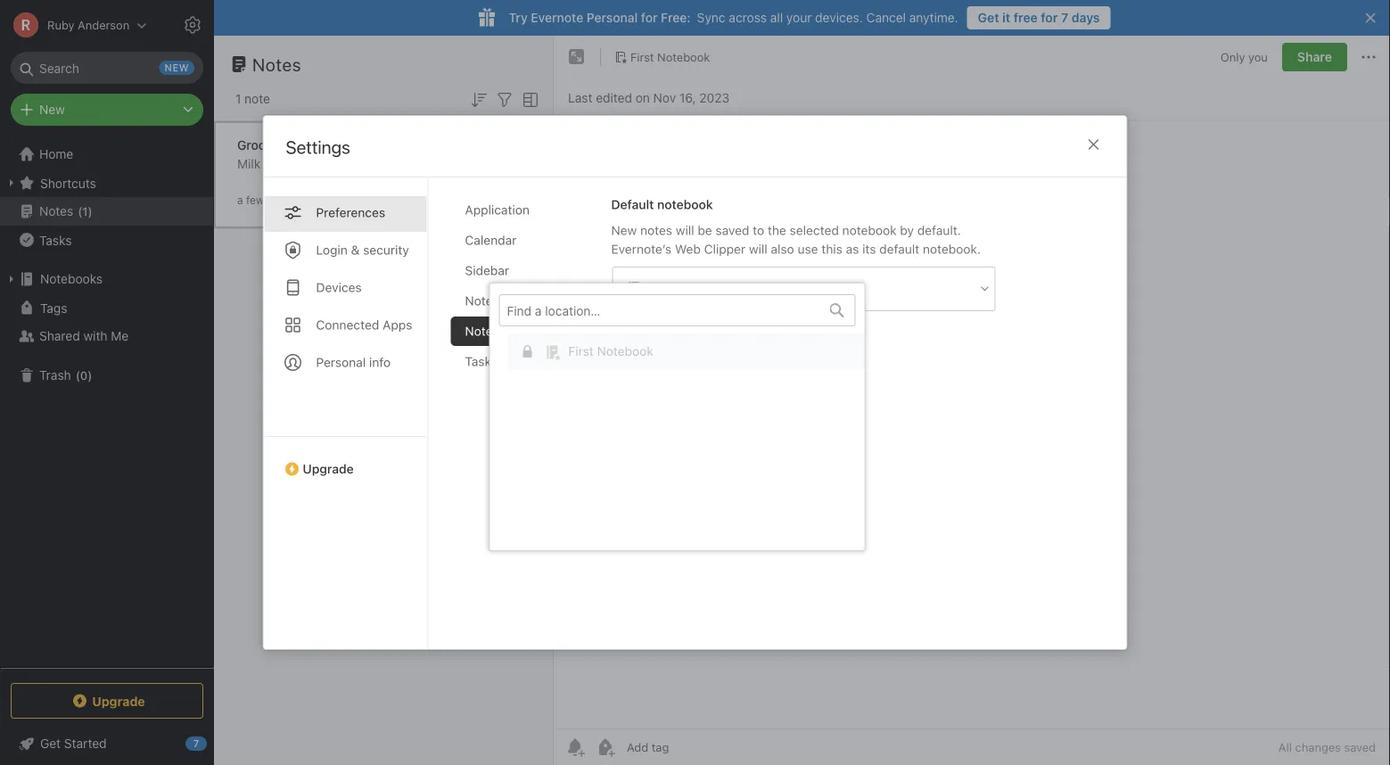 Task type: vqa. For each thing, say whether or not it's contained in the screenshot.
Sync across all your devices. Cancel anytime.
no



Task type: describe. For each thing, give the bounding box(es) containing it.
share
[[1297, 49, 1332, 64]]

apps
[[383, 317, 412, 332]]

trash
[[39, 368, 71, 383]]

minutes
[[267, 194, 307, 206]]

notes
[[640, 223, 672, 238]]

milk
[[237, 156, 261, 171]]

close image
[[1083, 134, 1104, 155]]

1 vertical spatial first notebook button
[[490, 294, 873, 539]]

default notebook
[[611, 197, 713, 212]]

tasks inside tab
[[465, 354, 497, 369]]

Note Editor text field
[[554, 121, 1390, 728]]

( for trash
[[76, 368, 80, 382]]

devices
[[316, 280, 362, 295]]

) for trash
[[88, 368, 92, 382]]

info
[[369, 355, 391, 370]]

first notebook row
[[499, 333, 873, 369]]

notebook inside tab
[[465, 324, 521, 338]]

0
[[80, 368, 88, 382]]

a few minutes ago
[[237, 194, 329, 206]]

sidebar
[[465, 263, 509, 278]]

cancel
[[866, 10, 906, 25]]

tab list containing preferences
[[263, 177, 428, 649]]

1 vertical spatial will
[[749, 242, 767, 256]]

free:
[[661, 10, 691, 25]]

anytime.
[[909, 10, 958, 25]]

saved inside note window element
[[1344, 740, 1376, 754]]

new for new
[[39, 102, 65, 117]]

sugar
[[296, 156, 330, 171]]

notebooks
[[40, 272, 103, 286]]

by
[[900, 223, 914, 238]]

notes tab
[[451, 286, 583, 316]]

first notebook inside field
[[649, 281, 734, 296]]

security
[[363, 243, 409, 257]]

this
[[821, 242, 842, 256]]

default
[[879, 242, 919, 256]]

1 inside notes ( 1 )
[[82, 204, 88, 218]]

1 note
[[235, 91, 270, 106]]

nov
[[653, 91, 676, 105]]

1 vertical spatial upgrade button
[[11, 683, 203, 719]]

sync
[[697, 10, 725, 25]]

first inside cell
[[568, 344, 594, 358]]

Default notebook field
[[611, 266, 996, 312]]

( for notes
[[78, 204, 82, 218]]

devices.
[[815, 10, 863, 25]]

clipper
[[704, 242, 746, 256]]

with
[[83, 329, 107, 343]]

notebook tab
[[451, 317, 583, 346]]

cheese
[[333, 156, 377, 171]]

also
[[771, 242, 794, 256]]

only you
[[1220, 50, 1268, 64]]

all
[[1278, 740, 1292, 754]]

shared with me
[[39, 329, 129, 343]]

notebooks link
[[0, 265, 213, 293]]

first notebook inside cell
[[568, 344, 653, 358]]

application tab
[[451, 195, 583, 225]]

calendar tab
[[451, 226, 583, 255]]

calendar
[[465, 233, 517, 247]]

home link
[[0, 140, 214, 169]]

the
[[768, 223, 786, 238]]

notebook inside new notes will be saved to the selected notebook by default. evernote's web clipper will also use this as its default notebook.
[[842, 223, 897, 238]]

only
[[1220, 50, 1245, 64]]

for for free:
[[641, 10, 658, 25]]

list
[[288, 138, 309, 152]]

trash ( 0 )
[[39, 368, 92, 383]]

eggs
[[264, 156, 293, 171]]

all changes saved
[[1278, 740, 1376, 754]]

connected
[[316, 317, 379, 332]]

preferences
[[316, 205, 385, 220]]

changes
[[1295, 740, 1341, 754]]

home
[[39, 147, 73, 161]]

7
[[1061, 10, 1068, 25]]

1 horizontal spatial personal
[[587, 10, 638, 25]]

its
[[862, 242, 876, 256]]

upgrade for upgrade popup button to the bottom
[[92, 693, 145, 708]]

2023
[[699, 91, 730, 105]]

tasks button
[[0, 226, 213, 254]]

first inside note window element
[[630, 50, 654, 63]]

settings
[[286, 136, 350, 157]]

evernote
[[531, 10, 583, 25]]

it
[[1002, 10, 1010, 25]]

first notebook cell
[[508, 333, 873, 369]]

shared with me link
[[0, 322, 213, 350]]

connected apps
[[316, 317, 412, 332]]

settings image
[[182, 14, 203, 36]]

add a reminder image
[[564, 736, 586, 758]]

new notes will be saved to the selected notebook by default. evernote's web clipper will also use this as its default notebook.
[[611, 223, 981, 256]]

evernote's
[[611, 242, 672, 256]]

1 inside note list element
[[235, 91, 241, 106]]

note window element
[[554, 36, 1390, 765]]

edited
[[596, 91, 632, 105]]

shared
[[39, 329, 80, 343]]

free
[[1014, 10, 1038, 25]]

all
[[770, 10, 783, 25]]

add tag image
[[595, 736, 616, 758]]

use
[[798, 242, 818, 256]]

sidebar tab
[[451, 256, 583, 285]]



Task type: locate. For each thing, give the bounding box(es) containing it.
0 horizontal spatial 1
[[82, 204, 88, 218]]

1 horizontal spatial notes
[[252, 53, 301, 74]]

upgrade button
[[263, 436, 428, 483], [11, 683, 203, 719]]

1 vertical spatial notes
[[39, 204, 73, 218]]

1 horizontal spatial upgrade button
[[263, 436, 428, 483]]

new up home
[[39, 102, 65, 117]]

selected
[[790, 223, 839, 238]]

across
[[729, 10, 767, 25]]

0 vertical spatial notebook
[[657, 197, 713, 212]]

0 vertical spatial )
[[88, 204, 92, 218]]

( down shortcuts
[[78, 204, 82, 218]]

0 vertical spatial first notebook
[[630, 50, 710, 63]]

notes down shortcuts
[[39, 204, 73, 218]]

first down notes tab
[[568, 344, 594, 358]]

will down to
[[749, 242, 767, 256]]

2 vertical spatial first
[[568, 344, 594, 358]]

1 down shortcuts
[[82, 204, 88, 218]]

0 horizontal spatial notebook
[[657, 197, 713, 212]]

tasks down notes ( 1 )
[[39, 232, 72, 247]]

None search field
[[23, 52, 191, 84]]

be
[[698, 223, 712, 238]]

1 ) from the top
[[88, 204, 92, 218]]

1 vertical spatial notebook
[[842, 223, 897, 238]]

1 left the note
[[235, 91, 241, 106]]

try
[[509, 10, 528, 25]]

notes up the note
[[252, 53, 301, 74]]

your
[[786, 10, 812, 25]]

) inside notes ( 1 )
[[88, 204, 92, 218]]

you
[[1248, 50, 1268, 64]]

personal info
[[316, 355, 391, 370]]

upgrade
[[303, 461, 354, 476], [92, 693, 145, 708]]

note
[[244, 91, 270, 106]]

first notebook down free:
[[630, 50, 710, 63]]

share button
[[1282, 43, 1347, 71]]

notes inside note list element
[[252, 53, 301, 74]]

notebook inside field
[[677, 281, 734, 296]]

1 vertical spatial upgrade
[[92, 693, 145, 708]]

0 vertical spatial will
[[676, 223, 694, 238]]

will up the web
[[676, 223, 694, 238]]

notebook down free:
[[657, 50, 710, 63]]

16,
[[679, 91, 696, 105]]

shortcuts button
[[0, 169, 213, 197]]

tasks tab
[[451, 347, 583, 376]]

few
[[246, 194, 264, 206]]

0 vertical spatial upgrade
[[303, 461, 354, 476]]

tab list
[[263, 177, 428, 649], [451, 195, 597, 649]]

0 vertical spatial personal
[[587, 10, 638, 25]]

last edited on nov 16, 2023
[[568, 91, 730, 105]]

expand notebooks image
[[4, 272, 19, 286]]

0 horizontal spatial new
[[39, 102, 65, 117]]

2 for from the left
[[1041, 10, 1058, 25]]

login & security
[[316, 243, 409, 257]]

new for new notes will be saved to the selected notebook by default. evernote's web clipper will also use this as its default notebook.
[[611, 223, 637, 238]]

get it free for 7 days
[[978, 10, 1100, 25]]

1 horizontal spatial 1
[[235, 91, 241, 106]]

0 horizontal spatial personal
[[316, 355, 366, 370]]

notebook down notes tab
[[465, 324, 521, 338]]

0 vertical spatial (
[[78, 204, 82, 218]]

new inside new notes will be saved to the selected notebook by default. evernote's web clipper will also use this as its default notebook.
[[611, 223, 637, 238]]

0 horizontal spatial for
[[641, 10, 658, 25]]

first notebook inside note window element
[[630, 50, 710, 63]]

try evernote personal for free: sync across all your devices. cancel anytime.
[[509, 10, 958, 25]]

1 vertical spatial new
[[611, 223, 637, 238]]

notebook up be
[[657, 197, 713, 212]]

as
[[846, 242, 859, 256]]

ago
[[310, 194, 329, 206]]

notebook inside cell
[[597, 344, 653, 358]]

first
[[630, 50, 654, 63], [649, 281, 674, 296], [568, 344, 594, 358]]

notebook up "its"
[[842, 223, 897, 238]]

default.
[[917, 223, 961, 238]]

notebook inside note window element
[[657, 50, 710, 63]]

0 horizontal spatial upgrade
[[92, 693, 145, 708]]

0 horizontal spatial tasks
[[39, 232, 72, 247]]

1 vertical spatial first
[[649, 281, 674, 296]]

0 vertical spatial saved
[[716, 223, 749, 238]]

1 horizontal spatial notebook
[[842, 223, 897, 238]]

(
[[78, 204, 82, 218], [76, 368, 80, 382]]

first notebook down the find a location… "text box"
[[568, 344, 653, 358]]

0 vertical spatial first
[[630, 50, 654, 63]]

days
[[1072, 10, 1100, 25]]

personal up 'expand note' image on the left top
[[587, 10, 638, 25]]

saved inside new notes will be saved to the selected notebook by default. evernote's web clipper will also use this as its default notebook.
[[716, 223, 749, 238]]

a
[[237, 194, 243, 206]]

tasks down notebook tab
[[465, 354, 497, 369]]

1 horizontal spatial will
[[749, 242, 767, 256]]

notes inside tab
[[465, 293, 499, 308]]

0 vertical spatial new
[[39, 102, 65, 117]]

0 vertical spatial notes
[[252, 53, 301, 74]]

first up on
[[630, 50, 654, 63]]

0 vertical spatial tasks
[[39, 232, 72, 247]]

( right trash
[[76, 368, 80, 382]]

0 horizontal spatial will
[[676, 223, 694, 238]]

) inside trash ( 0 )
[[88, 368, 92, 382]]

saved
[[716, 223, 749, 238], [1344, 740, 1376, 754]]

tab list containing application
[[451, 195, 597, 649]]

for left free:
[[641, 10, 658, 25]]

get it free for 7 days button
[[967, 6, 1111, 29]]

new
[[39, 102, 65, 117], [611, 223, 637, 238]]

tags button
[[0, 293, 213, 322]]

1 horizontal spatial upgrade
[[303, 461, 354, 476]]

0 vertical spatial upgrade button
[[263, 436, 428, 483]]

for for 7
[[1041, 10, 1058, 25]]

1 horizontal spatial new
[[611, 223, 637, 238]]

0 horizontal spatial saved
[[716, 223, 749, 238]]

for
[[641, 10, 658, 25], [1041, 10, 1058, 25]]

tags
[[40, 300, 67, 315]]

1 for from the left
[[641, 10, 658, 25]]

) down shortcuts button
[[88, 204, 92, 218]]

saved up clipper
[[716, 223, 749, 238]]

0 horizontal spatial upgrade button
[[11, 683, 203, 719]]

new up evernote's
[[611, 223, 637, 238]]

) for notes
[[88, 204, 92, 218]]

0 horizontal spatial tab list
[[263, 177, 428, 649]]

1 vertical spatial 1
[[82, 204, 88, 218]]

2 ) from the top
[[88, 368, 92, 382]]

0 vertical spatial 1
[[235, 91, 241, 106]]

Find a location… text field
[[500, 296, 819, 325]]

notes ( 1 )
[[39, 204, 92, 218]]

1 horizontal spatial tab list
[[451, 195, 597, 649]]

1 horizontal spatial for
[[1041, 10, 1058, 25]]

will
[[676, 223, 694, 238], [749, 242, 767, 256]]

0 horizontal spatial notes
[[39, 204, 73, 218]]

&
[[351, 243, 360, 257]]

grocery
[[237, 138, 284, 152]]

notebook
[[657, 50, 710, 63], [677, 281, 734, 296], [465, 324, 521, 338], [597, 344, 653, 358]]

0 vertical spatial first notebook button
[[608, 45, 716, 70]]

notebook.
[[923, 242, 981, 256]]

notebook down the web
[[677, 281, 734, 296]]

me
[[111, 329, 129, 343]]

1 horizontal spatial saved
[[1344, 740, 1376, 754]]

1 vertical spatial personal
[[316, 355, 366, 370]]

1 vertical spatial tasks
[[465, 354, 497, 369]]

saved right changes
[[1344, 740, 1376, 754]]

2 horizontal spatial notes
[[465, 293, 499, 308]]

application
[[465, 202, 530, 217]]

grocery list
[[237, 138, 309, 152]]

first down evernote's
[[649, 281, 674, 296]]

( inside notes ( 1 )
[[78, 204, 82, 218]]

last
[[568, 91, 592, 105]]

expand note image
[[566, 46, 588, 68]]

note list element
[[214, 36, 554, 765]]

tree containing home
[[0, 140, 214, 667]]

to
[[753, 223, 764, 238]]

1 vertical spatial first notebook
[[649, 281, 734, 296]]

tree
[[0, 140, 214, 667]]

default
[[611, 197, 654, 212]]

first notebook
[[630, 50, 710, 63], [649, 281, 734, 296], [568, 344, 653, 358]]

tasks inside button
[[39, 232, 72, 247]]

new inside popup button
[[39, 102, 65, 117]]

notebook
[[657, 197, 713, 212], [842, 223, 897, 238]]

personal down connected
[[316, 355, 366, 370]]

for inside button
[[1041, 10, 1058, 25]]

1 horizontal spatial tasks
[[465, 354, 497, 369]]

notebook down the find a location… "text box"
[[597, 344, 653, 358]]

for left 7
[[1041, 10, 1058, 25]]

first inside field
[[649, 281, 674, 296]]

2 vertical spatial notes
[[465, 293, 499, 308]]

shortcuts
[[40, 175, 96, 190]]

2 vertical spatial first notebook
[[568, 344, 653, 358]]

notes down "sidebar"
[[465, 293, 499, 308]]

1
[[235, 91, 241, 106], [82, 204, 88, 218]]

personal
[[587, 10, 638, 25], [316, 355, 366, 370]]

1 vertical spatial (
[[76, 368, 80, 382]]

Search text field
[[23, 52, 191, 84]]

( inside trash ( 0 )
[[76, 368, 80, 382]]

first notebook down the web
[[649, 281, 734, 296]]

upgrade for the top upgrade popup button
[[303, 461, 354, 476]]

milk eggs sugar cheese
[[237, 156, 377, 171]]

Find a location field
[[499, 294, 873, 539]]

)
[[88, 204, 92, 218], [88, 368, 92, 382]]

get
[[978, 10, 999, 25]]

upgrade inside tab list
[[303, 461, 354, 476]]

notes inside tree
[[39, 204, 73, 218]]

login
[[316, 243, 348, 257]]

1 vertical spatial )
[[88, 368, 92, 382]]

1 vertical spatial saved
[[1344, 740, 1376, 754]]

) right trash
[[88, 368, 92, 382]]

on
[[635, 91, 650, 105]]



